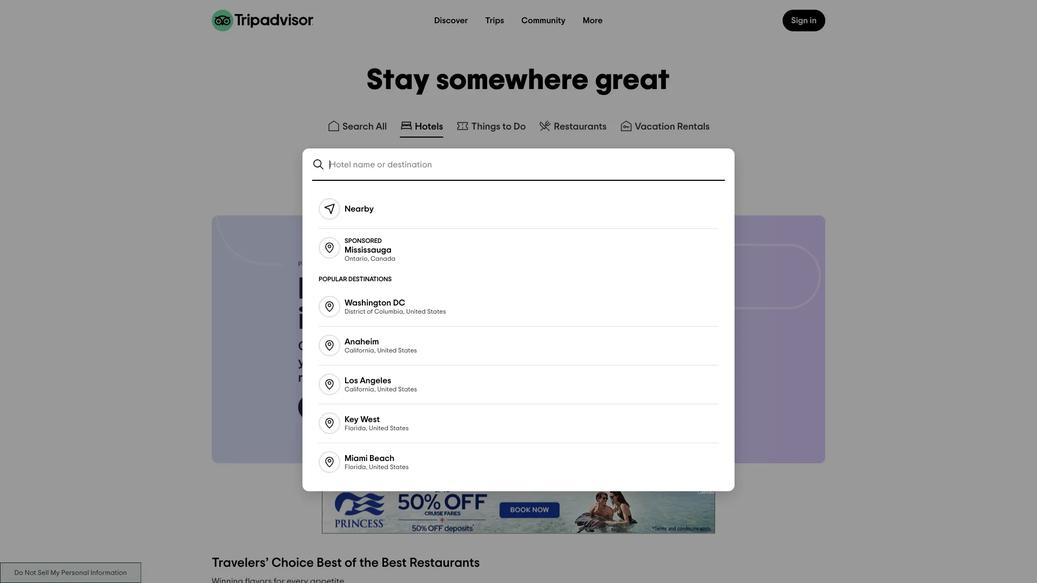 Task type: locate. For each thing, give the bounding box(es) containing it.
2 best from the left
[[382, 557, 407, 570]]

a for build
[[371, 274, 389, 305]]

2 florida, from the top
[[345, 465, 368, 471]]

sign in
[[792, 16, 817, 25]]

trip inside button
[[353, 403, 366, 412]]

florida, inside miami beach florida, united states
[[345, 465, 368, 471]]

of for district
[[367, 309, 373, 315]]

florida, for miami
[[345, 465, 368, 471]]

1 horizontal spatial ai
[[386, 403, 394, 412]]

florida, down key
[[345, 426, 368, 432]]

states inside anaheim california, united states
[[398, 348, 417, 354]]

a right get
[[323, 340, 331, 353]]

2 california, from the top
[[345, 387, 376, 393]]

nearby
[[345, 205, 374, 213]]

united inside key west florida, united states
[[369, 426, 389, 432]]

trip inside build a trip in minutes
[[396, 274, 443, 305]]

vacation rentals button
[[618, 117, 712, 138]]

states for los angeles
[[398, 387, 417, 393]]

united
[[406, 309, 426, 315], [377, 348, 397, 354], [377, 387, 397, 393], [369, 426, 389, 432], [369, 465, 389, 471]]

2 vertical spatial a
[[346, 403, 351, 412]]

united down the angeles
[[377, 387, 397, 393]]

1 horizontal spatial of
[[367, 309, 373, 315]]

and
[[460, 356, 483, 369]]

0 horizontal spatial best
[[317, 557, 342, 570]]

1 vertical spatial trip
[[353, 403, 366, 412]]

1 vertical spatial ai
[[386, 403, 394, 412]]

canada
[[371, 256, 396, 262]]

states inside los angeles california, united states
[[398, 387, 417, 393]]

best right the
[[382, 557, 407, 570]]

1 vertical spatial of
[[345, 557, 357, 570]]

united for miami beach
[[369, 465, 389, 471]]

states down traveler
[[398, 387, 417, 393]]

california, down los
[[345, 387, 376, 393]]

best right choice at the bottom
[[317, 557, 342, 570]]

traveler
[[387, 356, 433, 369]]

states down beach
[[390, 465, 409, 471]]

of inside the washington dc district of columbia, united states
[[367, 309, 373, 315]]

restaurants link
[[539, 119, 607, 132]]

by down personalized
[[370, 356, 384, 369]]

florida,
[[345, 426, 368, 432], [345, 465, 368, 471]]

1 vertical spatial california,
[[345, 387, 376, 393]]

trip
[[396, 274, 443, 305], [353, 403, 366, 412]]

1 horizontal spatial restaurants
[[554, 122, 607, 131]]

miami beach florida, united states
[[345, 455, 409, 471]]

states up traveler
[[398, 348, 417, 354]]

tripadvisor image
[[212, 10, 313, 31]]

ai
[[334, 261, 340, 268], [386, 403, 394, 412]]

1 california, from the top
[[345, 348, 376, 354]]

trips
[[485, 16, 504, 25]]

united inside anaheim california, united states
[[377, 348, 397, 354]]

popular destinations list box
[[306, 181, 732, 491]]

in
[[810, 16, 817, 25], [298, 305, 322, 335]]

2 horizontal spatial a
[[371, 274, 389, 305]]

0 vertical spatial california,
[[345, 348, 376, 354]]

of down the washington
[[367, 309, 373, 315]]

best
[[317, 557, 342, 570], [382, 557, 407, 570]]

0 horizontal spatial restaurants
[[410, 557, 480, 570]]

of
[[367, 309, 373, 315], [345, 557, 357, 570]]

ai right with
[[386, 403, 394, 412]]

states up beach
[[390, 426, 409, 432]]

ontario,
[[345, 256, 369, 262]]

0 vertical spatial ai
[[334, 261, 340, 268]]

united for los angeles
[[377, 387, 397, 393]]

united inside los angeles california, united states
[[377, 387, 397, 393]]

restaurants
[[554, 122, 607, 131], [410, 557, 480, 570]]

by
[[326, 261, 333, 268], [370, 356, 384, 369]]

1 vertical spatial by
[[370, 356, 384, 369]]

all
[[376, 122, 387, 131]]

states
[[427, 309, 446, 315], [398, 348, 417, 354], [398, 387, 417, 393], [390, 426, 409, 432], [390, 465, 409, 471]]

of left the
[[345, 557, 357, 570]]

advertisement region
[[322, 486, 716, 534]]

0 vertical spatial trip
[[396, 274, 443, 305]]

0 horizontal spatial trip
[[353, 403, 366, 412]]

states for key west
[[390, 426, 409, 432]]

florida, inside key west florida, united states
[[345, 426, 368, 432]]

hotels
[[415, 122, 443, 131]]

states for miami beach
[[390, 465, 409, 471]]

california,
[[345, 348, 376, 354], [345, 387, 376, 393]]

tab list
[[0, 115, 1038, 140]]

district
[[345, 309, 366, 315]]

1 vertical spatial florida,
[[345, 465, 368, 471]]

a inside build a trip in minutes
[[371, 274, 389, 305]]

things to do
[[472, 122, 526, 131]]

sponsored mississauga ontario, canada
[[345, 238, 396, 262]]

ai up "popular"
[[334, 261, 340, 268]]

0 vertical spatial restaurants
[[554, 122, 607, 131]]

trip up key
[[353, 403, 366, 412]]

in inside "sign in" link
[[810, 16, 817, 25]]

for
[[488, 340, 504, 353]]

just
[[464, 340, 485, 353]]

in inside build a trip in minutes
[[298, 305, 322, 335]]

0 vertical spatial florida,
[[345, 426, 368, 432]]

a left dc
[[371, 274, 389, 305]]

1 horizontal spatial trip
[[396, 274, 443, 305]]

united right columbia,
[[406, 309, 426, 315]]

florida, down miami
[[345, 465, 368, 471]]

of for best
[[345, 557, 357, 570]]

1 vertical spatial restaurants
[[410, 557, 480, 570]]

1 florida, from the top
[[345, 426, 368, 432]]

0 vertical spatial in
[[810, 16, 817, 25]]

0 vertical spatial by
[[326, 261, 333, 268]]

a inside button
[[346, 403, 351, 412]]

trips button
[[477, 10, 513, 31]]

stay somewhere great
[[367, 66, 670, 95]]

destinations
[[349, 276, 392, 283]]

0 horizontal spatial in
[[298, 305, 322, 335]]

a for get
[[323, 340, 331, 353]]

community button
[[513, 10, 575, 31]]

1 vertical spatial a
[[323, 340, 331, 353]]

0 vertical spatial of
[[367, 309, 373, 315]]

ai inside start a trip with ai button
[[386, 403, 394, 412]]

vacation
[[635, 122, 675, 131]]

states inside miami beach florida, united states
[[390, 465, 409, 471]]

1 horizontal spatial in
[[810, 16, 817, 25]]

states inside key west florida, united states
[[390, 426, 409, 432]]

0 horizontal spatial a
[[323, 340, 331, 353]]

united down beach
[[369, 465, 389, 471]]

states up itinerary at the bottom of page
[[427, 309, 446, 315]]

get a personalized itinerary just for you, guided by traveler tips and reviews.
[[298, 340, 504, 385]]

0 horizontal spatial of
[[345, 557, 357, 570]]

1 horizontal spatial best
[[382, 557, 407, 570]]

a for start
[[346, 403, 351, 412]]

california, down anaheim
[[345, 348, 376, 354]]

trip up columbia,
[[396, 274, 443, 305]]

a inside get a personalized itinerary just for you, guided by traveler tips and reviews.
[[323, 340, 331, 353]]

minutes
[[329, 305, 433, 335]]

beta
[[349, 262, 364, 268]]

united inside miami beach florida, united states
[[369, 465, 389, 471]]

vacation rentals link
[[620, 119, 710, 132]]

tips
[[436, 356, 457, 369]]

1 vertical spatial in
[[298, 305, 322, 335]]

a up key
[[346, 403, 351, 412]]

united up traveler
[[377, 348, 397, 354]]

in up get
[[298, 305, 322, 335]]

start
[[324, 403, 344, 412]]

itinerary
[[412, 340, 461, 353]]

california, inside los angeles california, united states
[[345, 387, 376, 393]]

trip for ai
[[353, 403, 366, 412]]

united inside the washington dc district of columbia, united states
[[406, 309, 426, 315]]

by inside get a personalized itinerary just for you, guided by traveler tips and reviews.
[[370, 356, 384, 369]]

united for key west
[[369, 426, 389, 432]]

Search search field
[[330, 160, 725, 170]]

sign
[[792, 16, 808, 25]]

los
[[345, 377, 358, 385]]

in right sign
[[810, 16, 817, 25]]

los angeles california, united states
[[345, 377, 417, 393]]

key west florida, united states
[[345, 416, 409, 432]]

reviews.
[[298, 372, 345, 385]]

to
[[503, 122, 512, 131]]

great
[[596, 66, 670, 95]]

trip for minutes
[[396, 274, 443, 305]]

None search field
[[304, 150, 734, 180]]

search all
[[343, 122, 387, 131]]

by up "popular"
[[326, 261, 333, 268]]

1 horizontal spatial a
[[346, 403, 351, 412]]

things
[[472, 122, 501, 131]]

a
[[371, 274, 389, 305], [323, 340, 331, 353], [346, 403, 351, 412]]

beach
[[370, 455, 395, 463]]

1 horizontal spatial by
[[370, 356, 384, 369]]

travelers' choice best of the best restaurants
[[212, 557, 480, 570]]

united down west
[[369, 426, 389, 432]]

0 vertical spatial a
[[371, 274, 389, 305]]



Task type: describe. For each thing, give the bounding box(es) containing it.
sign in link
[[783, 10, 826, 31]]

angeles
[[360, 377, 391, 385]]

more
[[583, 16, 603, 25]]

anaheim california, united states
[[345, 338, 417, 354]]

0 horizontal spatial by
[[326, 261, 333, 268]]

1 best from the left
[[317, 557, 342, 570]]

with
[[368, 403, 384, 412]]

powered
[[298, 261, 324, 268]]

things to do link
[[456, 119, 526, 132]]

choice
[[272, 557, 314, 570]]

more button
[[575, 10, 612, 31]]

powered by ai
[[298, 261, 340, 268]]

get
[[298, 340, 320, 353]]

washington dc district of columbia, united states
[[345, 299, 446, 315]]

florida, for key
[[345, 426, 368, 432]]

rentals
[[678, 122, 710, 131]]

columbia,
[[375, 309, 405, 315]]

tab list containing search all
[[0, 115, 1038, 140]]

vacation rentals
[[635, 122, 710, 131]]

nearby link
[[306, 190, 732, 229]]

key
[[345, 416, 359, 424]]

anaheim
[[345, 338, 379, 346]]

west
[[361, 416, 380, 424]]

dc
[[393, 299, 405, 308]]

hotels button
[[398, 117, 446, 138]]

do
[[514, 122, 526, 131]]

somewhere
[[437, 66, 590, 95]]

travelers'
[[212, 557, 269, 570]]

mississauga
[[345, 246, 392, 254]]

personalized
[[333, 340, 409, 353]]

search all button
[[325, 117, 389, 138]]

guided
[[326, 356, 367, 369]]

start a trip with ai
[[324, 403, 394, 412]]

states inside the washington dc district of columbia, united states
[[427, 309, 446, 315]]

hotels link
[[400, 119, 443, 132]]

things to do button
[[454, 117, 528, 138]]

miami
[[345, 455, 368, 463]]

restaurants inside restaurants link
[[554, 122, 607, 131]]

search image
[[312, 158, 325, 171]]

community
[[522, 16, 566, 25]]

the
[[360, 557, 379, 570]]

discover button
[[426, 10, 477, 31]]

sponsored
[[345, 238, 382, 244]]

washington
[[345, 299, 391, 308]]

you,
[[298, 356, 323, 369]]

popular destinations
[[319, 276, 392, 283]]

start a trip with ai button
[[298, 395, 407, 421]]

restaurants button
[[537, 117, 609, 138]]

discover
[[435, 16, 468, 25]]

california, inside anaheim california, united states
[[345, 348, 376, 354]]

build a trip in minutes
[[298, 274, 443, 335]]

0 horizontal spatial ai
[[334, 261, 340, 268]]

stay
[[367, 66, 431, 95]]

search
[[343, 122, 374, 131]]

popular
[[319, 276, 347, 283]]

build
[[298, 274, 365, 305]]



Task type: vqa. For each thing, say whether or not it's contained in the screenshot.
the bottom family
no



